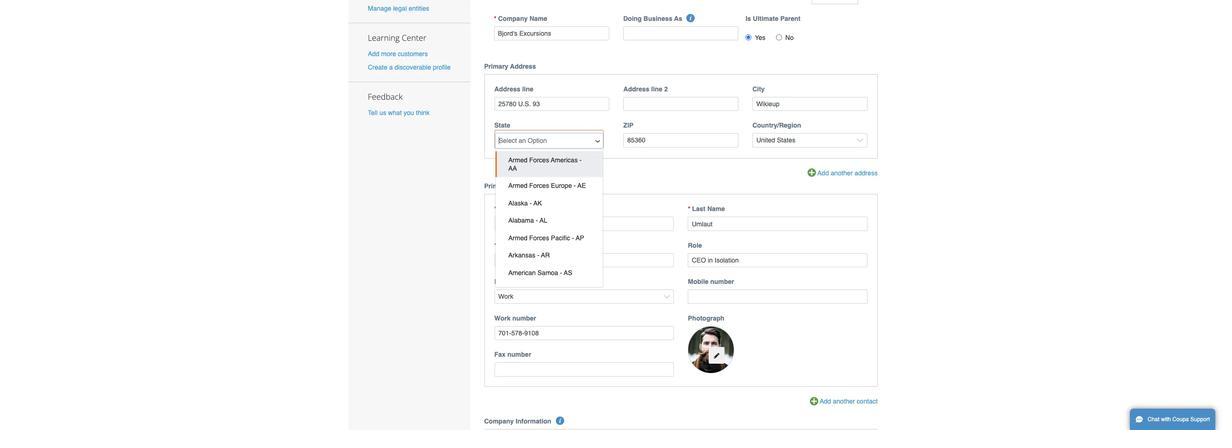 Task type: describe. For each thing, give the bounding box(es) containing it.
add for add more customers
[[368, 50, 379, 58]]

- left ae
[[574, 182, 576, 190]]

doing
[[623, 15, 642, 22]]

preferred
[[494, 278, 523, 286]]

alabama
[[508, 217, 534, 224]]

address line
[[494, 85, 533, 93]]

additional information image for primary contact
[[539, 182, 547, 190]]

az
[[536, 287, 544, 294]]

alaska
[[508, 200, 528, 207]]

al
[[540, 217, 547, 224]]

coupa
[[1172, 417, 1189, 423]]

1 vertical spatial company
[[484, 418, 514, 425]]

manage legal entities link
[[368, 5, 429, 12]]

list box containing armed forces americas - aa
[[495, 149, 603, 299]]

learning center
[[368, 32, 426, 43]]

address for address line
[[494, 85, 520, 93]]

armed for armed forces europe - ae
[[508, 182, 527, 190]]

contact
[[510, 183, 534, 190]]

europe
[[551, 182, 572, 190]]

* email
[[494, 242, 516, 249]]

as
[[564, 269, 572, 277]]

is ultimate parent
[[746, 15, 801, 22]]

alaska - ak
[[508, 200, 542, 207]]

first
[[499, 205, 513, 213]]

ap
[[576, 234, 584, 242]]

fax number
[[494, 351, 531, 359]]

last
[[692, 205, 705, 213]]

aa
[[508, 165, 517, 172]]

primary for primary contact
[[484, 183, 508, 190]]

armed forces pacific - ap
[[508, 234, 584, 242]]

information
[[516, 418, 551, 425]]

forces for americas
[[529, 156, 549, 164]]

create a discoverable profile
[[368, 64, 451, 71]]

add more customers
[[368, 50, 428, 58]]

work number
[[494, 315, 536, 322]]

preferred phone
[[494, 278, 545, 286]]

Address line text field
[[494, 97, 609, 111]]

what
[[388, 109, 402, 117]]

arizona - az
[[508, 287, 544, 294]]

ultimate
[[753, 15, 778, 22]]

forces for pacific
[[529, 234, 549, 242]]

State text field
[[495, 134, 603, 148]]

a
[[389, 64, 393, 71]]

- left ap
[[572, 234, 574, 242]]

phone
[[525, 278, 545, 286]]

* for * last name
[[688, 205, 690, 213]]

add another contact button
[[810, 397, 878, 407]]

- left az
[[532, 287, 534, 294]]

discoverable
[[395, 64, 431, 71]]

city
[[752, 85, 765, 93]]

legal
[[393, 5, 407, 12]]

us
[[379, 109, 386, 117]]

learning
[[368, 32, 400, 43]]

- left as
[[560, 269, 562, 277]]

customers
[[398, 50, 428, 58]]

photograph
[[688, 315, 724, 322]]

another for contact
[[833, 398, 855, 405]]

parent
[[780, 15, 801, 22]]

no
[[785, 34, 794, 41]]

manage
[[368, 5, 391, 12]]

add for add another contact
[[820, 398, 831, 405]]

armed for armed forces americas - aa
[[508, 156, 527, 164]]

- left al
[[536, 217, 538, 224]]

* last name
[[688, 205, 725, 213]]

name for * last name
[[707, 205, 725, 213]]

profile
[[433, 64, 451, 71]]

create a discoverable profile link
[[368, 64, 451, 71]]

change image image
[[713, 353, 720, 359]]

* for * company name
[[494, 15, 496, 22]]

- inside the armed forces americas - aa
[[579, 156, 582, 164]]

pacific
[[551, 234, 570, 242]]

add more customers link
[[368, 50, 428, 58]]

contact
[[857, 398, 878, 405]]

- left 'ak'
[[530, 200, 532, 207]]

ZIP text field
[[623, 133, 738, 148]]

address line 2
[[623, 85, 668, 93]]

Doing Business As text field
[[623, 26, 739, 40]]

name for * company name
[[529, 15, 547, 22]]

state
[[494, 122, 510, 129]]

armed forces europe - ae
[[508, 182, 586, 190]]

number for fax number
[[507, 351, 531, 359]]

american
[[508, 269, 536, 277]]

doing business as
[[623, 15, 682, 22]]

* company name
[[494, 15, 547, 22]]

manage legal entities
[[368, 5, 429, 12]]

name for * first name
[[514, 205, 532, 213]]

ar
[[541, 252, 550, 259]]



Task type: locate. For each thing, give the bounding box(es) containing it.
additional information image right as
[[687, 14, 695, 22]]

yes
[[755, 34, 766, 41]]

ae
[[578, 182, 586, 190]]

business
[[643, 15, 672, 22]]

None text field
[[688, 217, 868, 231], [494, 254, 674, 268], [688, 217, 868, 231], [494, 254, 674, 268]]

additional information image up 'ak'
[[539, 182, 547, 190]]

- right americas
[[579, 156, 582, 164]]

number for work number
[[512, 315, 536, 322]]

add
[[368, 50, 379, 58], [817, 169, 829, 177], [820, 398, 831, 405]]

arkansas
[[508, 252, 535, 259]]

tell us what you think
[[368, 109, 430, 117]]

address left 2 at the right
[[623, 85, 649, 93]]

address up address line
[[510, 63, 536, 70]]

line up address line text field on the left top of the page
[[522, 85, 533, 93]]

fax
[[494, 351, 506, 359]]

create
[[368, 64, 387, 71]]

line
[[522, 85, 533, 93], [651, 85, 662, 93]]

Work number text field
[[494, 326, 674, 341]]

0 vertical spatial armed
[[508, 156, 527, 164]]

logo image
[[812, 0, 858, 4]]

add for add another address
[[817, 169, 829, 177]]

address down primary address
[[494, 85, 520, 93]]

0 vertical spatial forces
[[529, 156, 549, 164]]

as
[[674, 15, 682, 22]]

another left contact on the right bottom of page
[[833, 398, 855, 405]]

1 vertical spatial add
[[817, 169, 829, 177]]

1 horizontal spatial additional information image
[[556, 417, 564, 425]]

1 vertical spatial forces
[[529, 182, 549, 190]]

another for address
[[831, 169, 853, 177]]

is
[[746, 15, 751, 22]]

armed up aa
[[508, 156, 527, 164]]

additional information image
[[687, 14, 695, 22], [539, 182, 547, 190], [556, 417, 564, 425]]

add up create
[[368, 50, 379, 58]]

arizona
[[508, 287, 530, 294]]

number right work
[[512, 315, 536, 322]]

Mobile number text field
[[688, 290, 868, 304]]

address
[[855, 169, 878, 177]]

feedback
[[368, 91, 403, 102]]

1 armed from the top
[[508, 156, 527, 164]]

None text field
[[494, 26, 609, 40], [494, 217, 674, 231], [494, 26, 609, 40], [494, 217, 674, 231]]

1 forces from the top
[[529, 156, 549, 164]]

additional information image for company information
[[556, 417, 564, 425]]

City text field
[[752, 97, 868, 111]]

2 forces from the top
[[529, 182, 549, 190]]

2 vertical spatial forces
[[529, 234, 549, 242]]

primary contact
[[484, 183, 534, 190]]

arkansas - ar
[[508, 252, 550, 259]]

3 forces from the top
[[529, 234, 549, 242]]

add another address button
[[808, 168, 878, 179]]

2 vertical spatial number
[[507, 351, 531, 359]]

line for address line
[[522, 85, 533, 93]]

work
[[494, 315, 511, 322]]

Role text field
[[688, 254, 868, 268]]

company information
[[484, 418, 551, 425]]

samoa
[[538, 269, 558, 277]]

None radio
[[746, 34, 752, 40], [776, 34, 782, 40], [746, 34, 752, 40], [776, 34, 782, 40]]

americas
[[551, 156, 578, 164]]

with
[[1161, 417, 1171, 423]]

add another contact
[[820, 398, 878, 405]]

primary down aa
[[484, 183, 508, 190]]

1 vertical spatial primary
[[484, 183, 508, 190]]

2 vertical spatial armed
[[508, 234, 527, 242]]

number right fax
[[507, 351, 531, 359]]

0 horizontal spatial line
[[522, 85, 533, 93]]

primary for primary address
[[484, 63, 508, 70]]

2 primary from the top
[[484, 183, 508, 190]]

address
[[510, 63, 536, 70], [494, 85, 520, 93], [623, 85, 649, 93]]

*
[[494, 15, 496, 22], [494, 205, 497, 213], [688, 205, 690, 213], [494, 242, 497, 249]]

additional information image right "information"
[[556, 417, 564, 425]]

alabama - al
[[508, 217, 547, 224]]

armed forces americas - aa
[[508, 156, 583, 172]]

2 armed from the top
[[508, 182, 527, 190]]

1 vertical spatial another
[[833, 398, 855, 405]]

chat with coupa support
[[1148, 417, 1210, 423]]

ak
[[533, 200, 542, 207]]

1 horizontal spatial line
[[651, 85, 662, 93]]

0 vertical spatial additional information image
[[687, 14, 695, 22]]

-
[[579, 156, 582, 164], [574, 182, 576, 190], [530, 200, 532, 207], [536, 217, 538, 224], [572, 234, 574, 242], [537, 252, 539, 259], [560, 269, 562, 277], [532, 287, 534, 294]]

armed up email
[[508, 234, 527, 242]]

you
[[404, 109, 414, 117]]

Fax number text field
[[494, 363, 674, 377]]

0 vertical spatial primary
[[484, 63, 508, 70]]

add left address
[[817, 169, 829, 177]]

1 vertical spatial armed
[[508, 182, 527, 190]]

Address line 2 text field
[[623, 97, 738, 111]]

american samoa - as
[[508, 269, 572, 277]]

forces up 'ak'
[[529, 182, 549, 190]]

2 vertical spatial add
[[820, 398, 831, 405]]

support
[[1190, 417, 1210, 423]]

additional information image for doing business as
[[687, 14, 695, 22]]

1 line from the left
[[522, 85, 533, 93]]

photograph image
[[688, 326, 734, 374]]

chat
[[1148, 417, 1159, 423]]

zip
[[623, 122, 634, 129]]

line left 2 at the right
[[651, 85, 662, 93]]

more
[[381, 50, 396, 58]]

0 horizontal spatial additional information image
[[539, 182, 547, 190]]

0 vertical spatial add
[[368, 50, 379, 58]]

add another address
[[817, 169, 878, 177]]

forces
[[529, 156, 549, 164], [529, 182, 549, 190], [529, 234, 549, 242]]

country/region
[[752, 122, 801, 129]]

chat with coupa support button
[[1130, 409, 1216, 431]]

2
[[664, 85, 668, 93]]

forces down al
[[529, 234, 549, 242]]

mobile number
[[688, 278, 734, 286]]

another
[[831, 169, 853, 177], [833, 398, 855, 405]]

armed for armed forces pacific - ap
[[508, 234, 527, 242]]

forces down state text box
[[529, 156, 549, 164]]

number for mobile number
[[710, 278, 734, 286]]

3 armed from the top
[[508, 234, 527, 242]]

primary up address line
[[484, 63, 508, 70]]

0 vertical spatial number
[[710, 278, 734, 286]]

* for * email
[[494, 242, 497, 249]]

address for address line 2
[[623, 85, 649, 93]]

line for address line 2
[[651, 85, 662, 93]]

forces for europe
[[529, 182, 549, 190]]

1 primary from the top
[[484, 63, 508, 70]]

2 line from the left
[[651, 85, 662, 93]]

0 vertical spatial company
[[498, 15, 528, 22]]

entities
[[409, 5, 429, 12]]

tell us what you think button
[[368, 108, 430, 118]]

add left contact on the right bottom of page
[[820, 398, 831, 405]]

- left the ar
[[537, 252, 539, 259]]

* first name
[[494, 205, 532, 213]]

1 vertical spatial additional information image
[[539, 182, 547, 190]]

forces inside the armed forces americas - aa
[[529, 156, 549, 164]]

primary address
[[484, 63, 536, 70]]

1 vertical spatial number
[[512, 315, 536, 322]]

armed inside the armed forces americas - aa
[[508, 156, 527, 164]]

email
[[499, 242, 516, 249]]

number right mobile
[[710, 278, 734, 286]]

mobile
[[688, 278, 709, 286]]

center
[[402, 32, 426, 43]]

tell
[[368, 109, 378, 117]]

0 vertical spatial another
[[831, 169, 853, 177]]

name
[[529, 15, 547, 22], [514, 205, 532, 213], [707, 205, 725, 213]]

role
[[688, 242, 702, 249]]

armed up alaska
[[508, 182, 527, 190]]

list box
[[495, 149, 603, 299]]

2 horizontal spatial additional information image
[[687, 14, 695, 22]]

* for * first name
[[494, 205, 497, 213]]

another left address
[[831, 169, 853, 177]]

armed
[[508, 156, 527, 164], [508, 182, 527, 190], [508, 234, 527, 242]]

2 vertical spatial additional information image
[[556, 417, 564, 425]]



Task type: vqa. For each thing, say whether or not it's contained in the screenshot.
Address
yes



